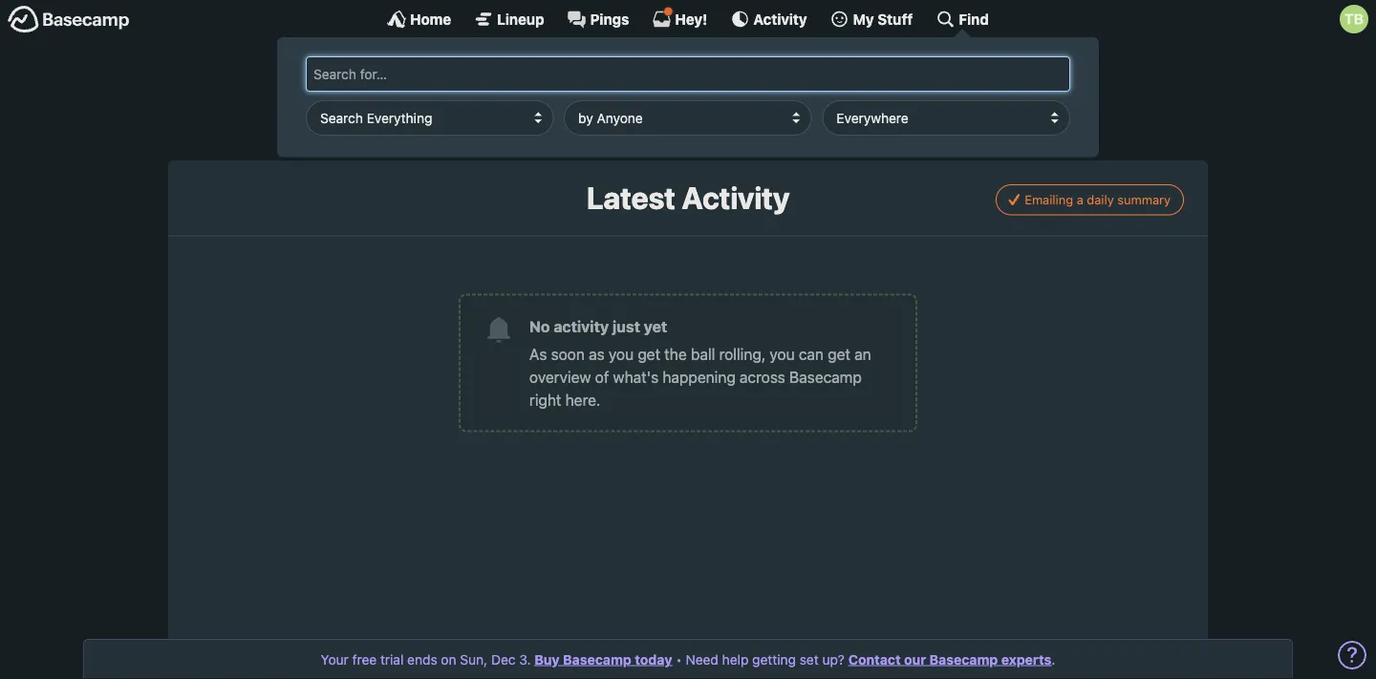 Task type: locate. For each thing, give the bounding box(es) containing it.
just
[[612, 317, 640, 335]]

0 vertical spatial someone's
[[621, 69, 697, 87]]

dos inside to-dos added & completed link
[[644, 116, 670, 134]]

overview
[[529, 368, 591, 386]]

all
[[410, 69, 427, 87]]

as
[[529, 345, 547, 363]]

.
[[1052, 652, 1055, 668]]

my stuff button
[[830, 10, 913, 29]]

lineup link
[[474, 10, 544, 29]]

3.
[[519, 652, 531, 668]]

dos left added
[[644, 116, 670, 134]]

&
[[722, 116, 732, 134]]

basecamp down can
[[789, 368, 862, 386]]

upcoming dates link
[[838, 104, 1009, 146]]

get
[[638, 345, 660, 363], [828, 345, 851, 363]]

activity inside no activity just yet as soon as you get the ball rolling, you can get an overview of what's happening across basecamp right here.
[[554, 317, 609, 335]]

across
[[740, 368, 785, 386]]

no activity just yet as soon as you get the ball rolling, you can get an overview of what's happening across basecamp right here.
[[529, 317, 871, 409]]

dos
[[965, 69, 990, 87], [644, 116, 670, 134]]

0 horizontal spatial someone's
[[410, 116, 487, 134]]

ball
[[691, 345, 715, 363]]

experts
[[1001, 652, 1052, 668]]

1 horizontal spatial dos
[[965, 69, 990, 87]]

yet
[[644, 317, 667, 335]]

basecamp right buy
[[563, 652, 632, 668]]

switch accounts image
[[8, 5, 130, 34]]

1 horizontal spatial basecamp
[[789, 368, 862, 386]]

0 vertical spatial activity
[[500, 69, 550, 87]]

of
[[595, 368, 609, 386]]

as
[[589, 345, 605, 363]]

person report image
[[377, 112, 404, 139]]

ends
[[407, 652, 437, 668]]

on
[[441, 652, 456, 668]]

you right as
[[609, 345, 634, 363]]

get left an
[[828, 345, 851, 363]]

schedule image
[[848, 112, 874, 139]]

here.
[[565, 391, 601, 409]]

1 vertical spatial someone's
[[410, 116, 487, 134]]

the left ball
[[664, 345, 687, 363]]

today
[[635, 652, 672, 668]]

0 horizontal spatial dos
[[644, 116, 670, 134]]

dos up dates
[[965, 69, 990, 87]]

trial
[[380, 652, 404, 668]]

lineup
[[497, 11, 544, 27]]

activity down all the latest activity
[[491, 116, 541, 134]]

activity
[[753, 11, 807, 27], [682, 180, 790, 216]]

assignments
[[701, 69, 789, 87]]

0 vertical spatial the
[[431, 69, 454, 87]]

you left can
[[770, 345, 795, 363]]

overdue to-dos
[[881, 69, 990, 87]]

someone's for someone's assignments
[[621, 69, 697, 87]]

1 horizontal spatial someone's
[[621, 69, 697, 87]]

1 horizontal spatial the
[[664, 345, 687, 363]]

0 horizontal spatial you
[[609, 345, 634, 363]]

someone's up to-
[[621, 69, 697, 87]]

daily
[[1087, 193, 1114, 207]]

basecamp right our
[[930, 652, 998, 668]]

1 horizontal spatial get
[[828, 345, 851, 363]]

activity up assignments at top
[[753, 11, 807, 27]]

help
[[722, 652, 749, 668]]

someone's
[[621, 69, 697, 87], [410, 116, 487, 134]]

1 horizontal spatial you
[[770, 345, 795, 363]]

activity right latest
[[500, 69, 550, 87]]

basecamp
[[789, 368, 862, 386], [563, 652, 632, 668], [930, 652, 998, 668]]

1 get from the left
[[638, 345, 660, 363]]

1 vertical spatial the
[[664, 345, 687, 363]]

home
[[410, 11, 451, 27]]

someone's assignments
[[621, 69, 789, 87]]

1 vertical spatial activity
[[491, 116, 541, 134]]

someone's down all the latest activity link
[[410, 116, 487, 134]]

activity
[[500, 69, 550, 87], [491, 116, 541, 134], [554, 317, 609, 335]]

no
[[529, 317, 550, 335]]

activity up the soon
[[554, 317, 609, 335]]

right
[[529, 391, 561, 409]]

0 horizontal spatial basecamp
[[563, 652, 632, 668]]

to-dos added & completed
[[621, 116, 810, 134]]

upcoming dates
[[881, 116, 995, 134]]

activity inside the 'main' element
[[753, 11, 807, 27]]

activity down '&'
[[682, 180, 790, 216]]

all the latest activity
[[410, 69, 550, 87]]

1 vertical spatial activity
[[682, 180, 790, 216]]

get up what's
[[638, 345, 660, 363]]

your
[[321, 652, 349, 668]]

2 vertical spatial activity
[[554, 317, 609, 335]]

todo image
[[587, 112, 614, 139]]

0 horizontal spatial the
[[431, 69, 454, 87]]

an
[[855, 345, 871, 363]]

0 vertical spatial dos
[[965, 69, 990, 87]]

0 horizontal spatial get
[[638, 345, 660, 363]]

1 vertical spatial dos
[[644, 116, 670, 134]]

the right all
[[431, 69, 454, 87]]

emailing
[[1025, 193, 1073, 207]]

0 vertical spatial activity
[[753, 11, 807, 27]]

the inside no activity just yet as soon as you get the ball rolling, you can get an overview of what's happening across basecamp right here.
[[664, 345, 687, 363]]

you
[[609, 345, 634, 363], [770, 345, 795, 363]]

dos inside overdue to-dos link
[[965, 69, 990, 87]]

the
[[431, 69, 454, 87], [664, 345, 687, 363]]



Task type: describe. For each thing, give the bounding box(es) containing it.
pings
[[590, 11, 629, 27]]

contact
[[848, 652, 901, 668]]

up?
[[822, 652, 845, 668]]

a
[[1077, 193, 1084, 207]]

the inside all the latest activity link
[[431, 69, 454, 87]]

your free trial ends on sun, dec  3. buy basecamp today • need help getting set up? contact our basecamp experts .
[[321, 652, 1055, 668]]

activity report image
[[377, 65, 404, 92]]

to-
[[621, 116, 644, 134]]

pings button
[[567, 10, 629, 29]]

emailing a daily summary
[[1025, 193, 1171, 207]]

activity link
[[730, 10, 807, 29]]

2 you from the left
[[770, 345, 795, 363]]

latest activity
[[587, 180, 790, 216]]

latest
[[587, 180, 675, 216]]

set
[[800, 652, 819, 668]]

summary
[[1117, 193, 1171, 207]]

emailing a daily summary button
[[996, 184, 1184, 216]]

contact our basecamp experts link
[[848, 652, 1052, 668]]

overdue
[[881, 69, 940, 87]]

to-dos added & completed link
[[578, 104, 824, 146]]

can
[[799, 345, 824, 363]]

to-
[[944, 69, 965, 87]]

buy basecamp today link
[[534, 652, 672, 668]]

2 horizontal spatial basecamp
[[930, 652, 998, 668]]

main element
[[0, 0, 1376, 157]]

someone's activity
[[410, 116, 541, 134]]

activity for no activity just yet as soon as you get the ball rolling, you can get an overview of what's happening across basecamp right here.
[[554, 317, 609, 335]]

soon
[[551, 345, 585, 363]]

dec
[[491, 652, 516, 668]]

free
[[352, 652, 377, 668]]

someone's for someone's activity
[[410, 116, 487, 134]]

•
[[676, 652, 682, 668]]

dates
[[956, 116, 995, 134]]

hey! button
[[652, 7, 708, 29]]

rolling,
[[719, 345, 766, 363]]

upcoming
[[881, 116, 952, 134]]

tim burton image
[[1340, 5, 1369, 33]]

1 you from the left
[[609, 345, 634, 363]]

assignment image
[[587, 65, 614, 92]]

home link
[[387, 10, 451, 29]]

overdue to-dos link
[[838, 57, 1009, 99]]

my stuff
[[853, 11, 913, 27]]

all the latest activity link
[[367, 57, 564, 99]]

find
[[959, 11, 989, 27]]

added
[[674, 116, 718, 134]]

our
[[904, 652, 926, 668]]

2 get from the left
[[828, 345, 851, 363]]

reports image
[[848, 65, 874, 92]]

sun,
[[460, 652, 488, 668]]

basecamp inside no activity just yet as soon as you get the ball rolling, you can get an overview of what's happening across basecamp right here.
[[789, 368, 862, 386]]

happening
[[663, 368, 736, 386]]

buy
[[534, 652, 560, 668]]

completed
[[736, 116, 810, 134]]

someone's activity link
[[367, 104, 564, 146]]

activity for someone's activity
[[491, 116, 541, 134]]

what's
[[613, 368, 659, 386]]

need
[[686, 652, 719, 668]]

someone's assignments link
[[578, 57, 824, 99]]

hey!
[[675, 11, 708, 27]]

find button
[[936, 10, 989, 29]]

my
[[853, 11, 874, 27]]

Search for… search field
[[306, 56, 1070, 92]]

getting
[[752, 652, 796, 668]]

stuff
[[878, 11, 913, 27]]

latest
[[458, 69, 496, 87]]



Task type: vqa. For each thing, say whether or not it's contained in the screenshot.
Activity inside the Main element
yes



